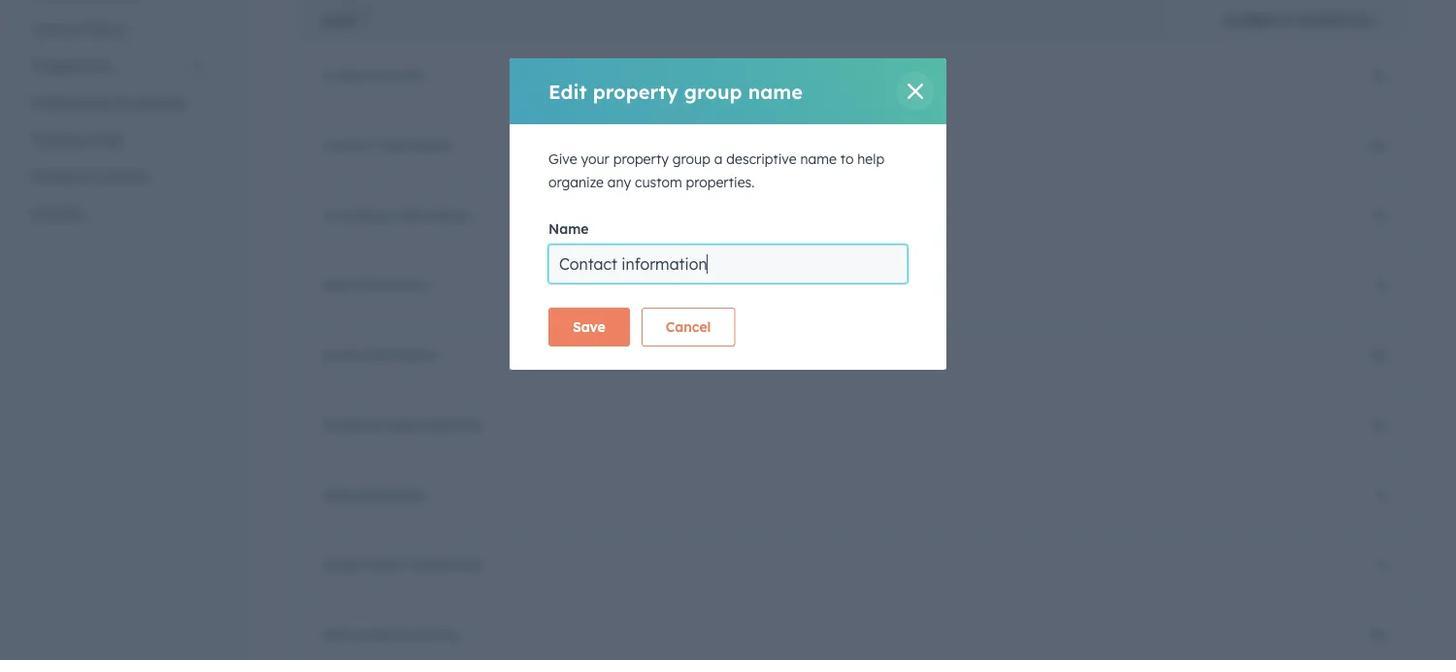 Task type: describe. For each thing, give the bounding box(es) containing it.
press to sort. element
[[1378, 13, 1386, 29]]

save
[[573, 318, 606, 335]]

facebook
[[322, 416, 386, 433]]

name inside button
[[322, 14, 357, 28]]

edit
[[549, 79, 587, 103]]

ascending sort. press to sort descending. element
[[363, 13, 370, 29]]

of
[[1278, 14, 1294, 28]]

deal
[[322, 276, 352, 293]]

group inside give your property group a descriptive name to help organize any custom properties.
[[673, 150, 711, 167]]

sales properties
[[322, 486, 426, 503]]

12
[[1372, 207, 1386, 224]]

organize
[[549, 174, 604, 191]]

edit property group name
[[549, 79, 803, 103]]

information for contact information
[[377, 137, 452, 154]]

any
[[608, 174, 631, 191]]

email information
[[322, 346, 437, 363]]

descriptive
[[727, 150, 797, 167]]

marketplace downloads
[[31, 94, 185, 111]]

marketplace downloads link
[[19, 84, 217, 121]]

analytics
[[355, 626, 412, 643]]

64
[[1369, 137, 1386, 154]]

information right media
[[409, 556, 484, 573]]

give
[[549, 150, 577, 167]]

cancel
[[666, 318, 711, 335]]

& for privacy
[[82, 167, 92, 184]]

privacy & consent link
[[19, 158, 217, 195]]

property inside give your property group a descriptive name to help organize any custom properties.
[[613, 150, 669, 167]]

properties.
[[686, 174, 755, 191]]

number of properties
[[1223, 14, 1372, 28]]

contact for contact information
[[322, 137, 373, 154]]

deal information
[[322, 276, 430, 293]]

number
[[1223, 14, 1274, 28]]

6
[[1378, 486, 1386, 503]]

properties for facebook ads properties
[[417, 416, 483, 433]]

give your property group a descriptive name to help organize any custom properties.
[[549, 150, 885, 191]]

help
[[858, 150, 885, 167]]

users & teams
[[31, 20, 125, 37]]

your
[[581, 150, 610, 167]]

conversion
[[322, 207, 394, 224]]

properties for number of properties
[[1298, 14, 1372, 28]]

web analytics history
[[322, 626, 460, 643]]

cancel button
[[642, 308, 735, 347]]

14
[[1371, 416, 1386, 433]]

contact activity
[[322, 67, 425, 84]]

25
[[1370, 346, 1386, 363]]

custom
[[635, 174, 682, 191]]

22
[[1371, 626, 1386, 643]]

name inside give your property group a descriptive name to help organize any custom properties.
[[801, 150, 837, 167]]



Task type: locate. For each thing, give the bounding box(es) containing it.
users & teams link
[[19, 10, 217, 47]]

properties left press to sort. element
[[1298, 14, 1372, 28]]

web
[[322, 626, 351, 643]]

1 vertical spatial properties
[[417, 416, 483, 433]]

name left ascending sort. press to sort descending. element
[[322, 14, 357, 28]]

security
[[31, 204, 83, 221]]

0 vertical spatial contact
[[322, 67, 373, 84]]

group left a
[[673, 150, 711, 167]]

0
[[1377, 556, 1386, 573]]

information
[[377, 137, 452, 154], [397, 207, 472, 224], [355, 276, 430, 293], [362, 346, 437, 363], [409, 556, 484, 573]]

information for deal information
[[355, 276, 430, 293]]

name up descriptive
[[748, 79, 803, 103]]

history
[[416, 626, 460, 643]]

1 vertical spatial name
[[549, 220, 589, 237]]

tracking
[[31, 131, 85, 148]]

property up custom
[[613, 150, 669, 167]]

privacy
[[31, 167, 78, 184]]

contact
[[322, 67, 373, 84], [322, 137, 373, 154]]

&
[[71, 20, 81, 37], [82, 167, 92, 184]]

consent
[[95, 167, 148, 184]]

integrations button
[[19, 47, 217, 84]]

1 vertical spatial contact
[[322, 137, 373, 154]]

name down the "organize"
[[549, 220, 589, 237]]

contact information
[[322, 137, 452, 154]]

& right "privacy" on the left top
[[82, 167, 92, 184]]

name left to at the right of page
[[801, 150, 837, 167]]

marketplace
[[31, 94, 111, 111]]

0 vertical spatial group
[[684, 79, 742, 103]]

group
[[684, 79, 742, 103], [673, 150, 711, 167]]

1 vertical spatial name
[[801, 150, 837, 167]]

21
[[1372, 67, 1386, 84]]

downloads
[[114, 94, 185, 111]]

information right conversion
[[397, 207, 472, 224]]

facebook ads properties
[[322, 416, 483, 433]]

8
[[1378, 276, 1386, 293]]

properties right sales
[[360, 486, 426, 503]]

contact left activity
[[322, 67, 373, 84]]

information right email
[[362, 346, 437, 363]]

property right edit
[[593, 79, 678, 103]]

group up a
[[684, 79, 742, 103]]

code
[[89, 131, 123, 148]]

contact up conversion
[[322, 137, 373, 154]]

conversion information
[[322, 207, 472, 224]]

name inside dialog
[[549, 220, 589, 237]]

users
[[31, 20, 67, 37]]

property
[[593, 79, 678, 103], [613, 150, 669, 167]]

name
[[748, 79, 803, 103], [801, 150, 837, 167]]

properties
[[1298, 14, 1372, 28], [417, 416, 483, 433], [360, 486, 426, 503]]

name
[[322, 14, 357, 28], [549, 220, 589, 237]]

Name text field
[[549, 245, 908, 284]]

teams
[[84, 20, 125, 37]]

information right deal
[[355, 276, 430, 293]]

press to sort. image
[[1378, 13, 1386, 26]]

1 horizontal spatial &
[[82, 167, 92, 184]]

number of properties button
[[1167, 0, 1409, 40]]

0 vertical spatial name
[[748, 79, 803, 103]]

integrations
[[31, 57, 110, 74]]

properties right ads
[[417, 416, 483, 433]]

0 vertical spatial name
[[322, 14, 357, 28]]

information for email information
[[362, 346, 437, 363]]

ascending sort. press to sort descending. image
[[363, 13, 370, 26]]

edit property group name dialog
[[510, 58, 947, 370]]

0 horizontal spatial &
[[71, 20, 81, 37]]

0 vertical spatial &
[[71, 20, 81, 37]]

security link
[[19, 195, 217, 232]]

2 vertical spatial properties
[[360, 486, 426, 503]]

2 contact from the top
[[322, 137, 373, 154]]

& for users
[[71, 20, 81, 37]]

1 vertical spatial group
[[673, 150, 711, 167]]

name button
[[299, 0, 1167, 40]]

0 vertical spatial properties
[[1298, 14, 1372, 28]]

& right users
[[71, 20, 81, 37]]

1 vertical spatial property
[[613, 150, 669, 167]]

0 horizontal spatial name
[[322, 14, 357, 28]]

email
[[322, 346, 358, 363]]

properties inside button
[[1298, 14, 1372, 28]]

social media information
[[322, 556, 484, 573]]

media
[[365, 556, 405, 573]]

information down activity
[[377, 137, 452, 154]]

tracking code
[[31, 131, 123, 148]]

tracking code link
[[19, 121, 217, 158]]

1 horizontal spatial name
[[549, 220, 589, 237]]

activity
[[377, 67, 425, 84]]

a
[[714, 150, 723, 167]]

1 vertical spatial &
[[82, 167, 92, 184]]

close image
[[908, 84, 923, 99]]

ads
[[389, 416, 413, 433]]

privacy & consent
[[31, 167, 148, 184]]

1 contact from the top
[[322, 67, 373, 84]]

social
[[322, 556, 361, 573]]

save button
[[549, 308, 630, 347]]

to
[[841, 150, 854, 167]]

contact for contact activity
[[322, 67, 373, 84]]

information for conversion information
[[397, 207, 472, 224]]

sales
[[322, 486, 356, 503]]

0 vertical spatial property
[[593, 79, 678, 103]]



Task type: vqa. For each thing, say whether or not it's contained in the screenshot.


